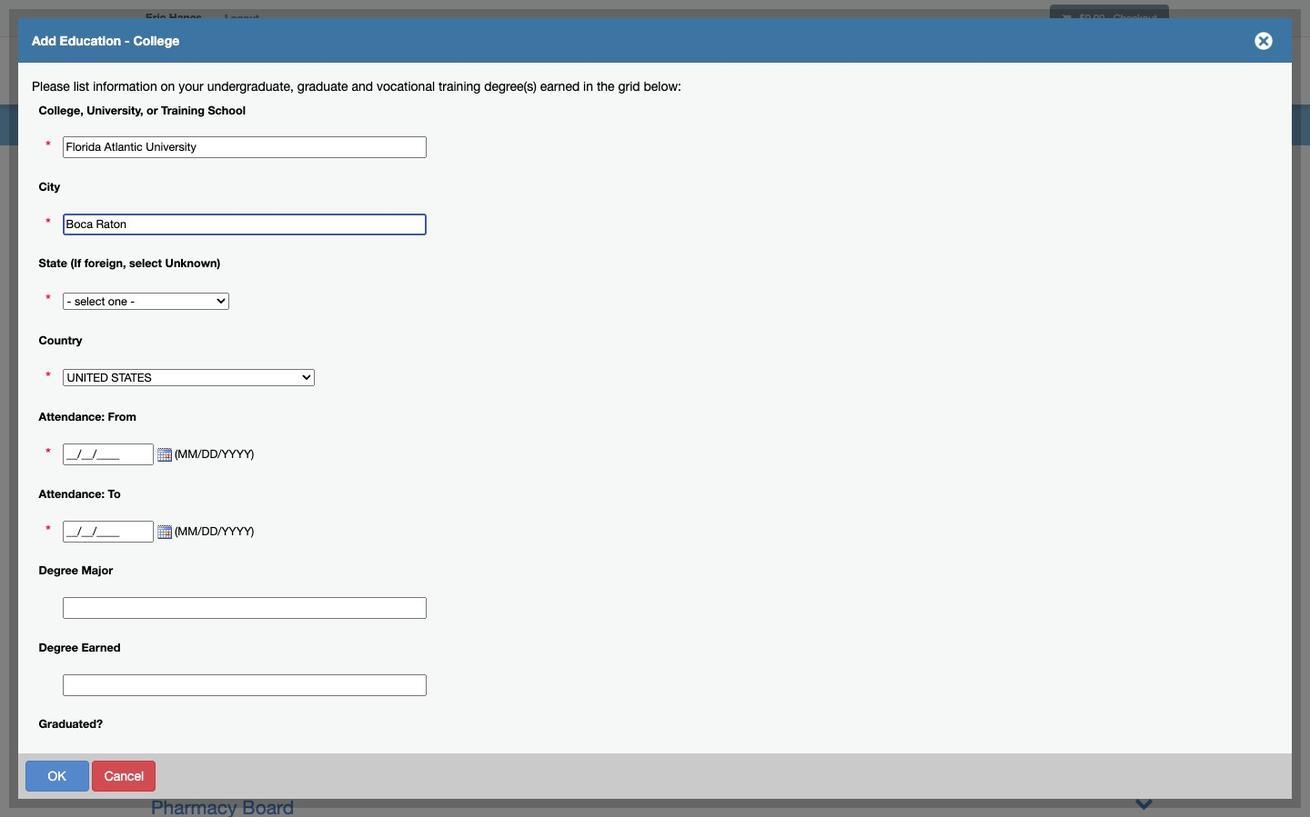 Task type: locate. For each thing, give the bounding box(es) containing it.
information down location
[[106, 611, 171, 626]]

an
[[341, 124, 356, 139]]

degree left "earned"
[[39, 641, 78, 655]]

2 start link from the top
[[142, 667, 169, 681]]

hanes
[[169, 11, 202, 25]]

and right graduate
[[352, 79, 373, 94]]

education
[[60, 33, 121, 48], [223, 79, 280, 94], [45, 565, 103, 580], [45, 611, 103, 626]]

0 vertical spatial start
[[142, 611, 169, 625]]

college, university, or training school up detective, security, fingerprint & alarm contractor board 'link'
[[304, 362, 511, 376]]

0 vertical spatial application
[[45, 111, 109, 126]]

2 advanced from the top
[[217, 695, 274, 710]]

0 vertical spatial degree
[[39, 564, 78, 578]]

my account
[[952, 66, 1024, 79]]

0 vertical spatial or
[[146, 103, 158, 117]]

2 vertical spatial nursing
[[217, 611, 261, 625]]

occupational
[[151, 767, 265, 789]]

university, for action
[[352, 362, 409, 376]]

1 vertical spatial practice
[[278, 695, 325, 710]]

1 application from the top
[[45, 111, 109, 126]]

nursing down to
[[109, 519, 153, 533]]

liability
[[219, 416, 284, 438]]

college, university, or training school for action
[[304, 362, 511, 376]]

information
[[93, 79, 157, 94]]

agency
[[242, 296, 306, 318]]

0 vertical spatial school
[[208, 103, 246, 117]]

2 action from the top
[[259, 362, 294, 376]]

1 vertical spatial nurse
[[328, 695, 362, 710]]

$0.00 checkout
[[1077, 12, 1157, 24]]

college, for please list information on your undergraduate, graduate and vocational training degree(s) earned in the grid below:
[[39, 103, 83, 117]]

nursing down permit
[[151, 536, 217, 558]]

logout link
[[211, 0, 273, 36]]

$0.00
[[1080, 12, 1105, 24]]

1 advanced from the top
[[217, 667, 274, 681]]

grid
[[618, 79, 640, 94]]

1 horizontal spatial college, university, or training school
[[304, 362, 511, 376]]

1 horizontal spatial university,
[[352, 362, 409, 376]]

degree
[[39, 564, 78, 578], [39, 641, 78, 655]]

alarm
[[436, 386, 485, 408]]

action up security,
[[259, 362, 294, 376]]

1 vertical spatial school
[[354, 207, 392, 221]]

school inside 25. please list information on your undergraduate, graduate and vocational training degree(s) earned in the grid below: "element"
[[473, 362, 511, 376]]

college, up fingerprint
[[304, 362, 349, 376]]

advanced down nursing board
[[217, 667, 274, 681]]

registered nurse(rn) application instructions
[[45, 93, 179, 126]]

college, for action
[[304, 362, 349, 376]]

fields marked with an asterisk * are required.
[[223, 124, 497, 139]]

education up degree earned on the bottom left of page
[[45, 611, 103, 626]]

university, inside 25. please list information on your undergraduate, graduate and vocational training degree(s) earned in the grid below: "element"
[[352, 362, 409, 376]]

0 vertical spatial (mm/dd/yyyy)
[[172, 448, 264, 462]]

City text field
[[62, 214, 426, 236]]

2 vertical spatial or
[[412, 362, 423, 376]]

school up the fields
[[208, 103, 246, 117]]

close window image for add education - college
[[1249, 26, 1278, 56]]

1 vertical spatial or
[[499, 207, 511, 221]]

close window image
[[1249, 26, 1278, 56], [1249, 26, 1278, 56]]

0 vertical spatial education information
[[223, 79, 348, 94]]

1 horizontal spatial &
[[418, 386, 430, 408]]

or left ged)
[[499, 207, 511, 221]]

1 vertical spatial advanced practice nurse
[[217, 695, 362, 710]]

delete this row image
[[259, 235, 273, 249]]

1 vertical spatial college, university, or training school
[[304, 362, 511, 376]]

advanced practice nurse up occupational therapy board
[[217, 695, 362, 710]]

contact
[[79, 268, 124, 283]]

0 vertical spatial university,
[[87, 103, 143, 117]]

2 start from the top
[[142, 667, 169, 681]]

action up delete this row icon
[[259, 207, 294, 221]]

application down city
[[45, 204, 109, 218]]

0 vertical spatial advanced
[[217, 667, 274, 681]]

birth
[[90, 426, 117, 440]]

unknown)
[[165, 257, 220, 271]]

1 horizontal spatial or
[[412, 362, 423, 376]]

0 vertical spatial advanced practice nurse
[[217, 667, 362, 681]]

action for primary school type (high school, or ged)
[[259, 207, 294, 221]]

1 practice from the top
[[278, 667, 325, 681]]

school up alarm
[[473, 362, 511, 376]]

college, university, or training school inside 25. please list information on your undergraduate, graduate and vocational training degree(s) earned in the grid below: "element"
[[304, 362, 511, 376]]

or up detective, security, fingerprint & alarm contractor board 'link'
[[412, 362, 423, 376]]

0 vertical spatial practice
[[278, 667, 325, 681]]

nurse
[[220, 33, 265, 48]]

1 vertical spatial &
[[364, 536, 376, 558]]

0 vertical spatial action
[[259, 207, 294, 221]]

add
[[32, 33, 56, 48]]

0 vertical spatial attendance:
[[39, 411, 105, 424]]

Attendance: From text field
[[62, 444, 153, 466]]

application down registered
[[45, 111, 109, 126]]

university, down the 'information'
[[87, 103, 143, 117]]

1 vertical spatial start
[[142, 667, 169, 681]]

1 vertical spatial university,
[[352, 362, 409, 376]]

2 vertical spatial school
[[473, 362, 511, 376]]

1 horizontal spatial college,
[[304, 362, 349, 376]]

0 vertical spatial start link
[[142, 611, 169, 625]]

attendance: up of
[[39, 411, 105, 424]]

therapy
[[234, 446, 303, 468], [270, 767, 339, 789]]

0 vertical spatial nurse
[[328, 667, 362, 681]]

* down attendance: to
[[45, 522, 51, 540]]

Degree Major text field
[[62, 598, 426, 620]]

0 horizontal spatial training
[[161, 103, 205, 117]]

please list information on your undergraduate, graduate and vocational training degree(s) earned in the grid below:
[[32, 79, 681, 94]]

education down temporary
[[45, 565, 103, 580]]

university, up fingerprint
[[352, 362, 409, 376]]

0 vertical spatial training
[[161, 103, 205, 117]]

training for please list information on your undergraduate, graduate and vocational training degree(s) earned in the grid below:
[[161, 103, 205, 117]]

corporation
[[224, 506, 325, 528]]

and up addresses
[[84, 315, 106, 329]]

are
[[421, 124, 440, 139]]

1 vertical spatial and
[[84, 315, 106, 329]]

training inside "element"
[[427, 362, 470, 376]]

vocational
[[377, 79, 435, 94]]

1 vertical spatial action
[[259, 362, 294, 376]]

1 vertical spatial advanced
[[217, 695, 274, 710]]

0 horizontal spatial university,
[[87, 103, 143, 117]]

0 vertical spatial college, university, or training school
[[39, 103, 246, 117]]

chevron down image
[[1135, 794, 1154, 813]]

training
[[161, 103, 205, 117], [427, 362, 470, 376]]

education information up "earned"
[[45, 611, 171, 626]]

college, university, or training school
[[39, 103, 246, 117], [304, 362, 511, 376]]

* down the country
[[45, 368, 51, 387]]

education left -
[[60, 33, 121, 48]]

application
[[45, 111, 109, 126], [45, 204, 109, 218]]

advanced practice nurse down nursing board
[[217, 667, 362, 681]]

& inside dental board detective, security, fingerprint & alarm contractor board limited liability company massage therapy board
[[418, 386, 430, 408]]

* down 'city' text field
[[237, 241, 242, 259]]

0 vertical spatial college,
[[39, 103, 83, 117]]

2 horizontal spatial school
[[473, 362, 511, 376]]

2 vertical spatial start link
[[142, 695, 169, 710]]

* down "graduated?"
[[45, 753, 51, 771]]

degree for degree major
[[39, 564, 78, 578]]

& left alarm
[[418, 386, 430, 408]]

action
[[259, 207, 294, 221], [259, 362, 294, 376]]

nursing up degree earned text box
[[217, 611, 261, 625]]

2 (mm/dd/yyyy) from the top
[[172, 525, 264, 538]]

for
[[124, 250, 139, 265]]

college,
[[39, 103, 83, 117], [304, 362, 349, 376]]

training
[[438, 79, 481, 94]]

or inside "element"
[[412, 362, 423, 376]]

attendance: up temporary
[[39, 488, 105, 501]]

college, university, or training school down the 'information'
[[39, 103, 246, 117]]

0 horizontal spatial school
[[208, 103, 246, 117]]

dental board link
[[151, 356, 263, 378]]

degree major
[[39, 564, 113, 578]]

Degree Earned text field
[[62, 675, 426, 697]]

*
[[412, 124, 417, 139], [45, 138, 51, 156], [45, 215, 51, 233], [237, 241, 242, 259], [45, 292, 51, 310], [45, 368, 51, 387], [45, 445, 51, 463], [45, 522, 51, 540], [45, 753, 51, 771]]

1 vertical spatial attendance:
[[39, 488, 105, 501]]

collection
[[151, 296, 237, 318]]

1 start from the top
[[142, 611, 169, 625]]

0 vertical spatial therapy
[[234, 446, 303, 468]]

* up 'military'
[[45, 138, 51, 156]]

occupational therapy board
[[151, 767, 396, 789]]

0 vertical spatial and
[[352, 79, 373, 94]]

security,
[[242, 386, 316, 408]]

training down your
[[161, 103, 205, 117]]

professional
[[117, 33, 217, 48]]

1 vertical spatial application
[[45, 204, 109, 218]]

1 degree from the top
[[39, 564, 78, 578]]

0 horizontal spatial or
[[146, 103, 158, 117]]

Attendance: To text field
[[62, 521, 153, 543]]

action for college, university, or training school
[[259, 362, 294, 376]]

1 vertical spatial (mm/dd/yyyy)
[[172, 525, 264, 538]]

* down date
[[45, 445, 51, 463]]

1 vertical spatial college,
[[304, 362, 349, 376]]

2 attendance: from the top
[[39, 488, 105, 501]]

0 horizontal spatial college, university, or training school
[[39, 103, 246, 117]]

medical corporation
[[151, 506, 325, 528]]

1 horizontal spatial education information
[[223, 79, 348, 94]]

2 horizontal spatial or
[[499, 207, 511, 221]]

checkout
[[1113, 12, 1157, 24]]

degree left major
[[39, 564, 78, 578]]

college, inside 25. please list information on your undergraduate, graduate and vocational training degree(s) earned in the grid below: "element"
[[304, 362, 349, 376]]

school
[[208, 103, 246, 117], [354, 207, 392, 221], [473, 362, 511, 376]]

party
[[45, 268, 75, 283]]

1 action from the top
[[259, 207, 294, 221]]

1 vertical spatial start link
[[142, 667, 169, 681]]

medical corporation link
[[151, 506, 325, 528]]

architecture board link
[[151, 266, 311, 288]]

(rn,
[[279, 536, 317, 558]]

shopping cart image
[[1062, 14, 1071, 24]]

online
[[1053, 66, 1092, 79]]

None button
[[25, 761, 89, 792], [92, 761, 156, 792], [230, 761, 302, 792], [306, 761, 356, 792], [1158, 761, 1272, 792], [25, 761, 89, 792], [92, 761, 156, 792], [230, 761, 302, 792], [306, 761, 356, 792], [1158, 761, 1272, 792]]

registered
[[45, 93, 107, 107]]

2 application from the top
[[45, 204, 109, 218]]

start
[[142, 611, 169, 625], [142, 667, 169, 681], [142, 695, 169, 710]]

services
[[1095, 66, 1147, 79]]

24. please list information on your primary school education in the grid below: element
[[253, 201, 1175, 255]]

attendance: for attendance: to
[[39, 488, 105, 501]]

1 attendance: from the top
[[39, 411, 105, 424]]

limited liability company link
[[151, 416, 372, 438]]

advanced practice nurse
[[217, 667, 362, 681], [217, 695, 362, 710]]

collection agency board link
[[151, 296, 363, 318]]

(mm/dd/yyyy)
[[172, 448, 264, 462], [172, 525, 264, 538]]

0 horizontal spatial college,
[[39, 103, 83, 117]]

(mm/dd/yyyy) for attendance: from text field
[[172, 448, 264, 462]]

action inside 25. please list information on your undergraduate, graduate and vocational training degree(s) earned in the grid below: "element"
[[259, 362, 294, 376]]

action inside 24. please list information on your primary school education in the grid below: element
[[259, 207, 294, 221]]

ged)
[[514, 207, 542, 221]]

information up with
[[284, 79, 348, 94]]

1 (mm/dd/yyyy) from the top
[[172, 448, 264, 462]]

1 vertical spatial degree
[[39, 641, 78, 655]]

0 horizontal spatial and
[[84, 315, 106, 329]]

authorization for third- party contact
[[45, 250, 177, 283]]

degree(s)
[[484, 79, 537, 94]]

architecture
[[151, 266, 254, 288]]

add education - college
[[32, 33, 179, 48]]

training up alarm
[[427, 362, 470, 376]]

advanced up occupational therapy board link
[[217, 695, 274, 710]]

college, university, or training school for please list information on your undergraduate, graduate and vocational training degree(s) earned in the grid below:
[[39, 103, 246, 117]]

0 vertical spatial &
[[418, 386, 430, 408]]

& right lpn
[[364, 536, 376, 558]]

accounting
[[151, 236, 248, 257]]

3 start link from the top
[[142, 695, 169, 710]]

or down the 'information'
[[146, 103, 158, 117]]

None image field
[[153, 449, 172, 463], [153, 526, 172, 540], [153, 449, 172, 463], [153, 526, 172, 540]]

logout
[[225, 12, 259, 24]]

my account link
[[937, 41, 1038, 105]]

practice down nursing board
[[278, 667, 325, 681]]

military status
[[45, 157, 127, 172]]

2 vertical spatial start
[[142, 695, 169, 710]]

and
[[352, 79, 373, 94], [84, 315, 106, 329]]

company
[[289, 416, 372, 438]]

list
[[73, 79, 89, 94]]

practice up occupational therapy board
[[278, 695, 325, 710]]

information up from
[[99, 379, 163, 394]]

training for action
[[427, 362, 470, 376]]

2 degree from the top
[[39, 641, 78, 655]]

1 vertical spatial nursing
[[151, 536, 217, 558]]

1 vertical spatial training
[[427, 362, 470, 376]]

0 horizontal spatial education information
[[45, 611, 171, 626]]

1 horizontal spatial training
[[427, 362, 470, 376]]

attendance: to
[[39, 488, 121, 501]]

school left type
[[354, 207, 392, 221]]

(mm/dd/yyyy) for attendance: to text box
[[172, 525, 264, 538]]

1 vertical spatial therapy
[[270, 767, 339, 789]]

college, down please
[[39, 103, 83, 117]]

nursing
[[109, 519, 153, 533], [151, 536, 217, 558], [217, 611, 261, 625]]

education information up marked
[[223, 79, 348, 94]]

my
[[952, 66, 968, 79]]



Task type: describe. For each thing, give the bounding box(es) containing it.
fields
[[223, 124, 259, 139]]

nursing for nursing board (rn, lpn & apn)
[[151, 536, 217, 558]]

0 vertical spatial nursing
[[109, 519, 153, 533]]

earned
[[540, 79, 580, 94]]

in
[[583, 79, 593, 94]]

2 nurse from the top
[[328, 695, 362, 710]]

temporary nursing permit
[[45, 519, 194, 533]]

application method
[[45, 204, 157, 218]]

degree earned
[[39, 641, 120, 655]]

military
[[45, 157, 87, 172]]

1 nurse from the top
[[328, 667, 362, 681]]

marked
[[263, 124, 309, 139]]

school,
[[455, 207, 496, 221]]

degree for degree earned
[[39, 641, 78, 655]]

school for action
[[473, 362, 511, 376]]

application inside the registered nurse(rn) application instructions
[[45, 111, 109, 126]]

attendance: from
[[39, 411, 136, 424]]

to
[[108, 488, 121, 501]]

state (if foreign, select unknown)
[[39, 257, 220, 271]]

temporary
[[45, 519, 106, 533]]

mailing
[[109, 315, 150, 329]]

online services link
[[1038, 41, 1174, 105]]

2 vertical spatial information
[[106, 611, 171, 626]]

your
[[179, 79, 204, 94]]

eric
[[146, 11, 166, 25]]

school for please list information on your undergraduate, graduate and vocational training degree(s) earned in the grid below:
[[208, 103, 246, 117]]

nursing board (rn, lpn & apn) link
[[151, 536, 425, 558]]

1 vertical spatial information
[[99, 379, 163, 394]]

third-
[[143, 250, 177, 265]]

account
[[971, 66, 1024, 79]]

nursing board
[[217, 611, 299, 625]]

medical
[[151, 506, 218, 528]]

of
[[76, 426, 87, 440]]

earned
[[81, 641, 120, 655]]

College, University, or Training School text field
[[62, 137, 426, 159]]

detective, security, fingerprint & alarm contractor board link
[[151, 386, 639, 408]]

2 advanced practice nurse from the top
[[217, 695, 362, 710]]

authorization
[[45, 250, 120, 265]]

close window image for registered professional nurse
[[1249, 26, 1278, 56]]

education location
[[45, 565, 156, 580]]

on
[[161, 79, 175, 94]]

from
[[108, 411, 136, 424]]

asterisk
[[360, 124, 408, 139]]

date of birth
[[45, 426, 117, 440]]

required.
[[443, 124, 497, 139]]

1 vertical spatial education information
[[45, 611, 171, 626]]

contractor
[[490, 386, 582, 408]]

dental board detective, security, fingerprint & alarm contractor board limited liability company massage therapy board
[[151, 356, 639, 468]]

the
[[597, 79, 615, 94]]

fingerprint
[[321, 386, 413, 408]]

primary school type (high school, or ged)
[[308, 207, 542, 221]]

or for action
[[412, 362, 423, 376]]

select
[[129, 257, 162, 271]]

1 start link from the top
[[142, 611, 169, 625]]

1 advanced practice nurse from the top
[[217, 667, 362, 681]]

-
[[125, 33, 130, 48]]

country
[[39, 334, 82, 347]]

graduated
[[308, 234, 363, 248]]

university, for please list information on your undergraduate, graduate and vocational training degree(s) earned in the grid below:
[[87, 103, 143, 117]]

massage
[[151, 446, 229, 468]]

personal information
[[45, 379, 163, 394]]

public
[[45, 315, 81, 329]]

and inside public and mailing addresses
[[84, 315, 106, 329]]

nurse(rn)
[[110, 93, 169, 107]]

0 horizontal spatial &
[[364, 536, 376, 558]]

massage therapy board link
[[151, 446, 360, 468]]

illinois department of financial and professional regulation image
[[136, 41, 551, 99]]

3 start from the top
[[142, 695, 169, 710]]

registered professional nurse
[[32, 33, 265, 48]]

undergraduate,
[[207, 79, 294, 94]]

method
[[113, 204, 157, 218]]

online services
[[1053, 66, 1150, 79]]

* left are
[[412, 124, 417, 139]]

1 horizontal spatial and
[[352, 79, 373, 94]]

city
[[39, 180, 60, 194]]

education up the fields
[[223, 79, 280, 94]]

major
[[81, 564, 113, 578]]

25. please list information on your undergraduate, graduate and vocational training degree(s) earned in the grid below: element
[[253, 356, 1243, 410]]

apn)
[[381, 536, 425, 558]]

permit
[[157, 519, 194, 533]]

* down city
[[45, 215, 51, 233]]

accounting board link
[[151, 236, 305, 257]]

home link
[[876, 41, 937, 105]]

1 horizontal spatial school
[[354, 207, 392, 221]]

location
[[106, 565, 156, 580]]

* up public
[[45, 292, 51, 310]]

lpn
[[322, 536, 359, 558]]

limited
[[151, 416, 214, 438]]

graduated?
[[39, 718, 103, 732]]

0 vertical spatial information
[[284, 79, 348, 94]]

graduate
[[297, 79, 348, 94]]

primary
[[308, 207, 351, 221]]

attendance: for attendance: from
[[39, 411, 105, 424]]

below:
[[644, 79, 681, 94]]

accounting board architecture board collection agency board
[[151, 236, 363, 318]]

or for please list information on your undergraduate, graduate and vocational training degree(s) earned in the grid below:
[[146, 103, 158, 117]]

therapy inside dental board detective, security, fingerprint & alarm contractor board limited liability company massage therapy board
[[234, 446, 303, 468]]

2 practice from the top
[[278, 695, 325, 710]]

date
[[45, 426, 72, 440]]

(high
[[423, 207, 452, 221]]

nursing for nursing board
[[217, 611, 261, 625]]

detective,
[[151, 386, 237, 408]]

edit this row image
[[280, 236, 298, 248]]

college
[[133, 33, 179, 48]]

type
[[395, 207, 420, 221]]



Task type: vqa. For each thing, say whether or not it's contained in the screenshot.
text field
no



